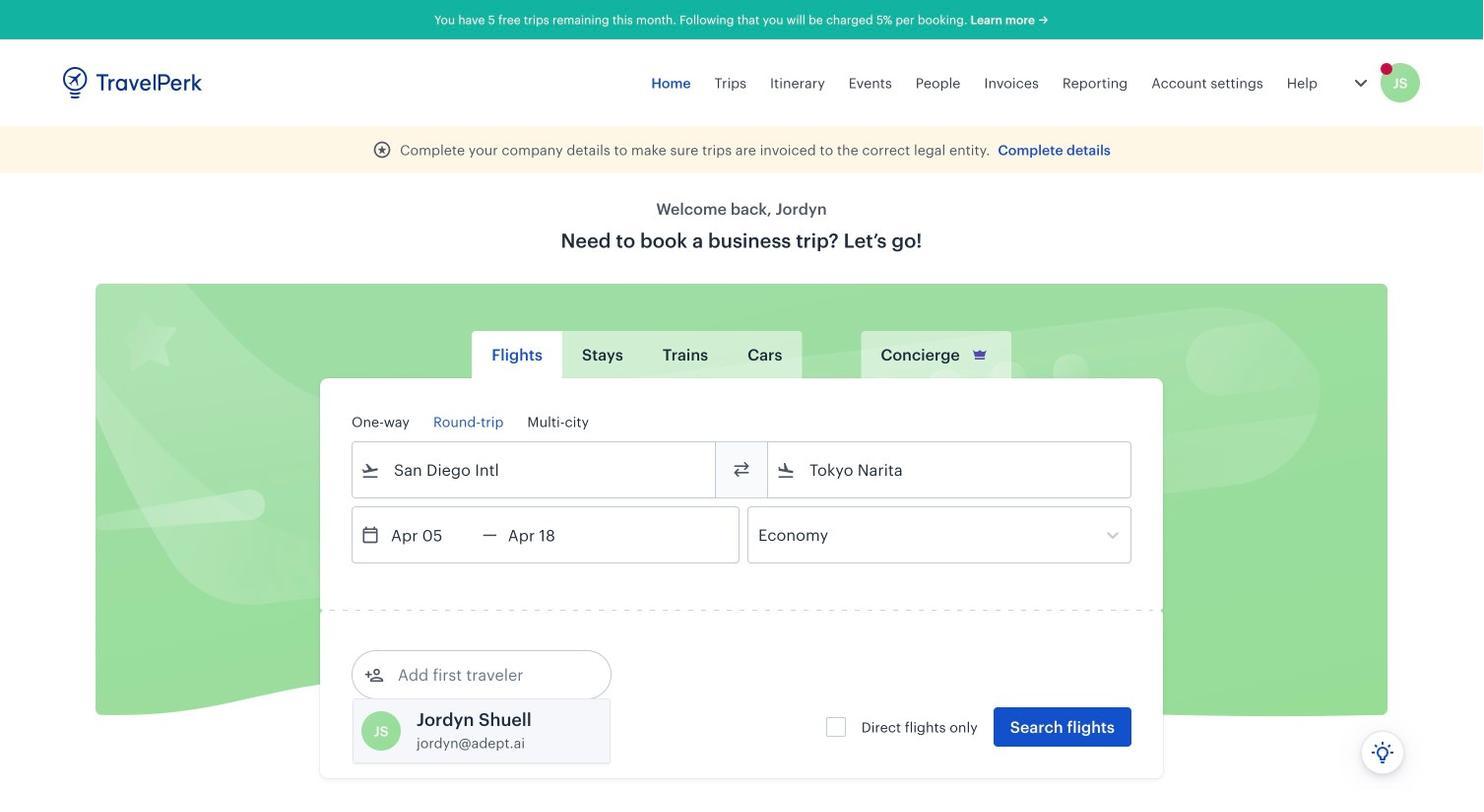 Task type: locate. For each thing, give the bounding box(es) containing it.
Add first traveler search field
[[384, 659, 589, 691]]

Depart text field
[[380, 507, 483, 562]]



Task type: describe. For each thing, give the bounding box(es) containing it.
To search field
[[796, 454, 1105, 486]]

Return text field
[[497, 507, 600, 562]]

From search field
[[380, 454, 690, 486]]



